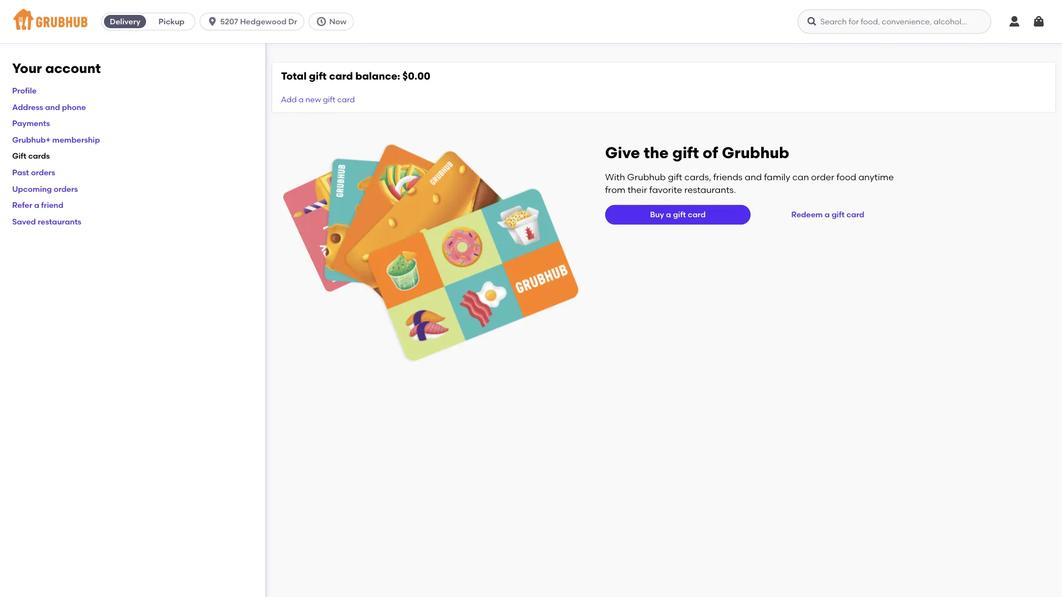 Task type: locate. For each thing, give the bounding box(es) containing it.
0 vertical spatial orders
[[31, 168, 55, 177]]

orders up friend
[[54, 184, 78, 194]]

svg image
[[1008, 15, 1021, 28], [207, 16, 218, 27], [807, 16, 818, 27]]

gift right redeem at the right top of the page
[[832, 210, 845, 219]]

0 vertical spatial and
[[45, 102, 60, 112]]

gift right buy
[[673, 210, 686, 219]]

family
[[764, 172, 790, 183]]

gift for buy a gift card
[[673, 210, 686, 219]]

1 horizontal spatial grubhub
[[722, 143, 790, 162]]

past
[[12, 168, 29, 177]]

payments
[[12, 119, 50, 128]]

past orders link
[[12, 168, 55, 177]]

gift right new
[[323, 95, 335, 104]]

a
[[299, 95, 304, 104], [34, 201, 39, 210], [666, 210, 671, 219], [825, 210, 830, 219]]

0 horizontal spatial and
[[45, 102, 60, 112]]

orders
[[31, 168, 55, 177], [54, 184, 78, 194]]

now
[[329, 17, 347, 26]]

1 vertical spatial and
[[745, 172, 762, 183]]

delivery
[[110, 17, 140, 26]]

restaurants
[[38, 217, 81, 226]]

dr
[[288, 17, 297, 26]]

saved restaurants link
[[12, 217, 81, 226]]

card down total gift card balance: $0.00
[[337, 95, 355, 104]]

total
[[281, 70, 307, 82]]

0 horizontal spatial grubhub
[[627, 172, 666, 183]]

gift inside with grubhub gift cards, friends and family can order food anytime from their favorite restaurants.
[[668, 172, 682, 183]]

1 horizontal spatial and
[[745, 172, 762, 183]]

grubhub up with grubhub gift cards, friends and family can order food anytime from their favorite restaurants.
[[722, 143, 790, 162]]

gift
[[12, 151, 26, 161]]

gift
[[309, 70, 327, 82], [323, 95, 335, 104], [673, 143, 699, 162], [668, 172, 682, 183], [673, 210, 686, 219], [832, 210, 845, 219]]

membership
[[52, 135, 100, 144]]

your
[[12, 60, 42, 76]]

add
[[281, 95, 297, 104]]

a inside button
[[825, 210, 830, 219]]

a left new
[[299, 95, 304, 104]]

with grubhub gift cards, friends and family can order food anytime from their favorite restaurants.
[[605, 172, 894, 195]]

friend
[[41, 201, 63, 210]]

gift up favorite
[[668, 172, 682, 183]]

order
[[811, 172, 835, 183]]

and
[[45, 102, 60, 112], [745, 172, 762, 183]]

orders up upcoming orders link
[[31, 168, 55, 177]]

a right refer
[[34, 201, 39, 210]]

pickup button
[[148, 13, 195, 30]]

and left phone
[[45, 102, 60, 112]]

profile
[[12, 86, 37, 95]]

$0.00
[[403, 70, 431, 82]]

5207 hedgewood dr button
[[200, 13, 309, 30]]

grubhub inside with grubhub gift cards, friends and family can order food anytime from their favorite restaurants.
[[627, 172, 666, 183]]

upcoming
[[12, 184, 52, 194]]

a right buy
[[666, 210, 671, 219]]

1 vertical spatial orders
[[54, 184, 78, 194]]

0 vertical spatial grubhub
[[722, 143, 790, 162]]

cards,
[[685, 172, 711, 183]]

svg image
[[1032, 15, 1046, 28], [316, 16, 327, 27]]

with
[[605, 172, 625, 183]]

grubhub
[[722, 143, 790, 162], [627, 172, 666, 183]]

0 horizontal spatial svg image
[[207, 16, 218, 27]]

svg image inside 5207 hedgewood dr button
[[207, 16, 218, 27]]

now button
[[309, 13, 358, 30]]

0 horizontal spatial svg image
[[316, 16, 327, 27]]

saved restaurants
[[12, 217, 81, 226]]

and left family
[[745, 172, 762, 183]]

Search for food, convenience, alcohol... search field
[[798, 9, 992, 34]]

gift left of
[[673, 143, 699, 162]]

upcoming orders link
[[12, 184, 78, 194]]

card inside button
[[847, 210, 865, 219]]

card
[[329, 70, 353, 82], [337, 95, 355, 104], [688, 210, 706, 219], [847, 210, 865, 219]]

grubhub up their
[[627, 172, 666, 183]]

gift inside button
[[832, 210, 845, 219]]

1 vertical spatial grubhub
[[627, 172, 666, 183]]

the
[[644, 143, 669, 162]]

a right redeem at the right top of the page
[[825, 210, 830, 219]]

phone
[[62, 102, 86, 112]]

from
[[605, 184, 626, 195]]

main navigation navigation
[[0, 0, 1062, 43]]

a for buy
[[666, 210, 671, 219]]

total gift card balance: $0.00
[[281, 70, 431, 82]]

card down food
[[847, 210, 865, 219]]

give
[[605, 143, 640, 162]]

5207
[[220, 17, 238, 26]]



Task type: describe. For each thing, give the bounding box(es) containing it.
of
[[703, 143, 718, 162]]

account
[[45, 60, 101, 76]]

2 horizontal spatial svg image
[[1008, 15, 1021, 28]]

anytime
[[859, 172, 894, 183]]

refer a friend link
[[12, 201, 63, 210]]

grubhub+
[[12, 135, 50, 144]]

add a new gift card
[[281, 95, 355, 104]]

1 horizontal spatial svg image
[[807, 16, 818, 27]]

gift for give the gift of grubhub
[[673, 143, 699, 162]]

redeem a gift card
[[792, 210, 865, 219]]

gift for with grubhub gift cards, friends and family can order food anytime from their favorite restaurants.
[[668, 172, 682, 183]]

new
[[306, 95, 321, 104]]

grubhub+ membership link
[[12, 135, 100, 144]]

orders for past orders
[[31, 168, 55, 177]]

address and phone
[[12, 102, 86, 112]]

gift for redeem a gift card
[[832, 210, 845, 219]]

and inside with grubhub gift cards, friends and family can order food anytime from their favorite restaurants.
[[745, 172, 762, 183]]

orders for upcoming orders
[[54, 184, 78, 194]]

svg image inside now button
[[316, 16, 327, 27]]

your account
[[12, 60, 101, 76]]

redeem a gift card button
[[787, 205, 869, 225]]

favorite
[[649, 184, 682, 195]]

gift card image
[[283, 143, 579, 363]]

redeem
[[792, 210, 823, 219]]

5207 hedgewood dr
[[220, 17, 297, 26]]

balance:
[[356, 70, 400, 82]]

grubhub+ membership
[[12, 135, 100, 144]]

buy
[[650, 210, 664, 219]]

a for refer
[[34, 201, 39, 210]]

friends
[[714, 172, 743, 183]]

give the gift of grubhub
[[605, 143, 790, 162]]

buy a gift card
[[650, 210, 706, 219]]

address and phone link
[[12, 102, 86, 112]]

1 horizontal spatial svg image
[[1032, 15, 1046, 28]]

hedgewood
[[240, 17, 287, 26]]

a for redeem
[[825, 210, 830, 219]]

can
[[793, 172, 809, 183]]

gift up add a new gift card at the top left of the page
[[309, 70, 327, 82]]

refer
[[12, 201, 32, 210]]

gift cards link
[[12, 151, 50, 161]]

card down the restaurants. in the right of the page
[[688, 210, 706, 219]]

cards
[[28, 151, 50, 161]]

upcoming orders
[[12, 184, 78, 194]]

card up add a new gift card at the top left of the page
[[329, 70, 353, 82]]

their
[[628, 184, 647, 195]]

a for add
[[299, 95, 304, 104]]

buy a gift card link
[[605, 205, 751, 225]]

gift cards
[[12, 151, 50, 161]]

profile link
[[12, 86, 37, 95]]

saved
[[12, 217, 36, 226]]

pickup
[[159, 17, 185, 26]]

payments link
[[12, 119, 50, 128]]

address
[[12, 102, 43, 112]]

delivery button
[[102, 13, 148, 30]]

restaurants.
[[685, 184, 736, 195]]

past orders
[[12, 168, 55, 177]]

refer a friend
[[12, 201, 63, 210]]

food
[[837, 172, 857, 183]]



Task type: vqa. For each thing, say whether or not it's contained in the screenshot.
A corresponding to Redeem
yes



